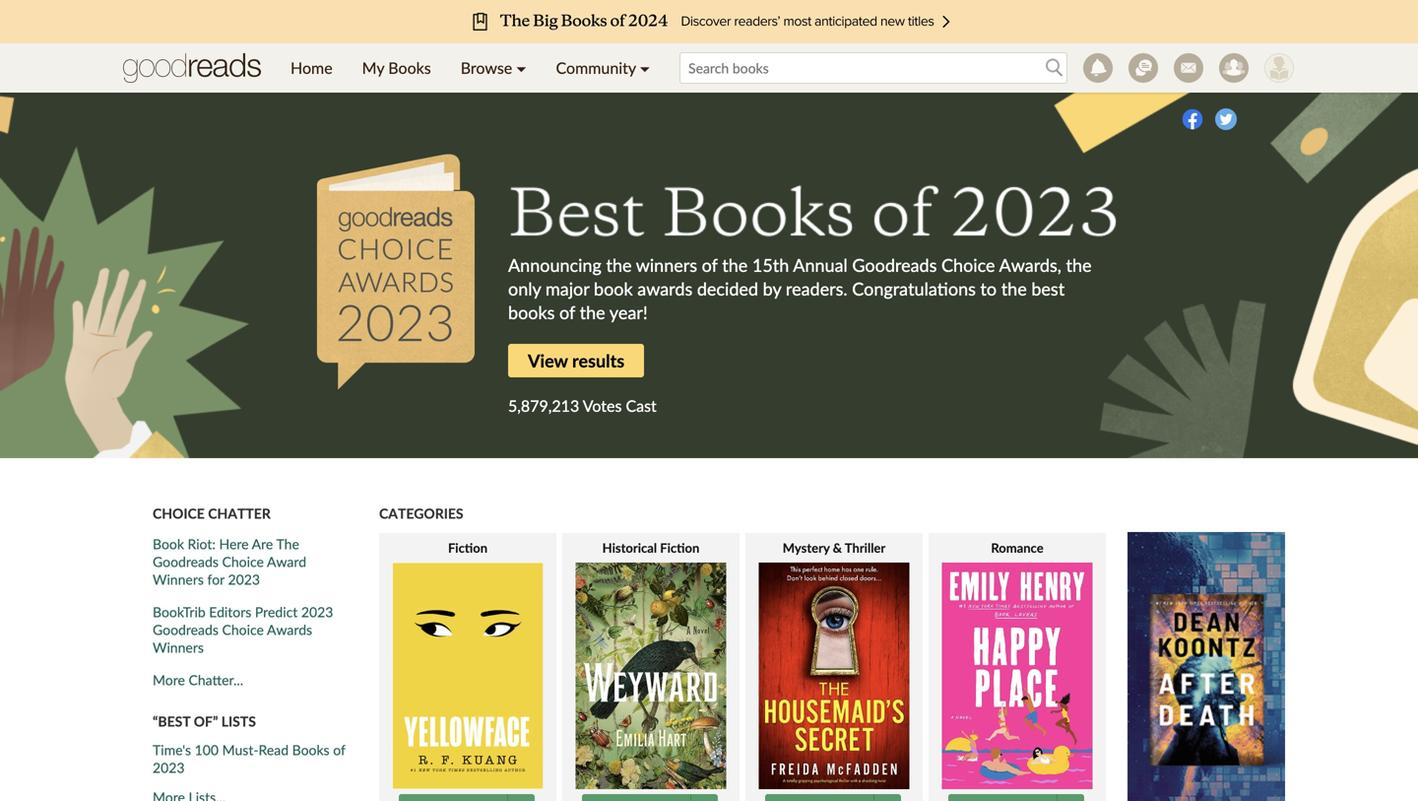 Task type: vqa. For each thing, say whether or not it's contained in the screenshot.
Read
yes



Task type: describe. For each thing, give the bounding box(es) containing it.
more chatter...
[[153, 672, 243, 688]]

my group discussions image
[[1129, 53, 1159, 83]]

romance link
[[929, 539, 1106, 789]]

browse ▾ button
[[446, 43, 541, 93]]

the down the book
[[580, 301, 606, 323]]

year!
[[610, 301, 648, 323]]

mystery & thriller
[[783, 540, 886, 556]]

community
[[556, 58, 636, 77]]

awards
[[638, 278, 693, 300]]

time's
[[153, 742, 191, 758]]

announcing
[[508, 254, 602, 276]]

2023 inside the book riot: here are the goodreads choice award winners for 2023
[[228, 571, 260, 588]]

are
[[252, 536, 273, 552]]

results
[[572, 350, 625, 371]]

the up the book
[[606, 254, 632, 276]]

read
[[259, 742, 289, 758]]

more chatter... link
[[153, 671, 360, 689]]

of inside time's 100 must-read books of 2023
[[333, 742, 345, 758]]

5,879,213 votes cast
[[508, 396, 657, 415]]

5,879,213
[[508, 396, 580, 415]]

winners inside the book riot: here are the goodreads choice award winners for 2023
[[153, 571, 204, 588]]

view results
[[528, 350, 625, 371]]

community ▾ button
[[541, 43, 665, 93]]

advertisement element
[[1128, 532, 1286, 801]]

menu containing home
[[276, 43, 665, 93]]

riot:
[[188, 536, 216, 552]]

Search books text field
[[680, 52, 1068, 84]]

historical
[[603, 540, 657, 556]]

books inside time's 100 must-read books of 2023
[[292, 742, 330, 758]]

view
[[528, 350, 568, 371]]

awards
[[267, 621, 312, 638]]

choice up book
[[153, 505, 205, 522]]

my books
[[362, 58, 431, 77]]

annual
[[793, 254, 848, 276]]

the right awards, at the right top of the page
[[1067, 254, 1092, 276]]

best
[[1032, 278, 1065, 300]]

goodreads inside the book riot: here are the goodreads choice award winners for 2023
[[153, 553, 219, 570]]

for
[[207, 571, 225, 588]]

masthead text image
[[508, 183, 1122, 250]]

&
[[833, 540, 842, 556]]

home
[[291, 58, 333, 77]]

my books link
[[347, 43, 446, 93]]

winners inside booktrib editors predict 2023 goodreads choice awards winners
[[153, 639, 204, 656]]

share on twitter image
[[1216, 108, 1238, 130]]

choice inside announcing the winners of the 15th annual goodreads choice awards, the only major book awards decided by readers. congratulations to the best books of the year!
[[942, 254, 996, 276]]

announcing the winners of the 15th annual goodreads choice awards, the only major book awards decided by readers. congratulations to the best books of the year!
[[508, 254, 1092, 323]]

browse ▾
[[461, 58, 527, 77]]

Search for books to add to your shelves search field
[[680, 52, 1068, 84]]

the up "decided"
[[722, 254, 748, 276]]

inbox image
[[1174, 53, 1204, 83]]

book
[[153, 536, 184, 552]]

winners
[[636, 254, 698, 276]]

1 horizontal spatial books
[[388, 58, 431, 77]]

award
[[267, 553, 306, 570]]

chatter...
[[189, 672, 243, 688]]

congratulations
[[853, 278, 976, 300]]

happy place image
[[942, 563, 1093, 789]]

only
[[508, 278, 541, 300]]

lists
[[221, 713, 256, 730]]

time's 100 must-read books of 2023 link
[[153, 742, 345, 776]]

my
[[362, 58, 384, 77]]

booktrib editors predict 2023 goodreads choice awards winners
[[153, 604, 333, 656]]

chatter
[[208, 505, 271, 522]]

choice chatter
[[153, 505, 271, 522]]

more
[[153, 672, 185, 688]]

share on facebook image
[[1182, 108, 1204, 130]]

must-
[[222, 742, 259, 758]]

john smith image
[[1265, 53, 1295, 83]]

view results link
[[508, 344, 645, 377]]



Task type: locate. For each thing, give the bounding box(es) containing it.
goodreads up congratulations
[[853, 254, 937, 276]]

thriller
[[845, 540, 886, 556]]

1 horizontal spatial 2023
[[228, 571, 260, 588]]

goodreads down booktrib
[[153, 621, 219, 638]]

historical fiction
[[603, 540, 700, 556]]

"best
[[153, 713, 190, 730]]

of"
[[194, 713, 218, 730]]

2023
[[228, 571, 260, 588], [301, 604, 333, 620], [153, 759, 185, 776]]

winners
[[153, 571, 204, 588], [153, 639, 204, 656]]

goodreads
[[853, 254, 937, 276], [153, 553, 219, 570], [153, 621, 219, 638]]

0 horizontal spatial books
[[292, 742, 330, 758]]

2 fiction from the left
[[660, 540, 700, 556]]

2 horizontal spatial of
[[702, 254, 718, 276]]

15th
[[753, 254, 789, 276]]

choice
[[942, 254, 996, 276], [153, 505, 205, 522], [222, 553, 264, 570], [222, 621, 264, 638]]

choice inside the book riot: here are the goodreads choice award winners for 2023
[[222, 553, 264, 570]]

the
[[606, 254, 632, 276], [722, 254, 748, 276], [1067, 254, 1092, 276], [1002, 278, 1027, 300], [580, 301, 606, 323]]

1 vertical spatial books
[[292, 742, 330, 758]]

goodreads inside booktrib editors predict 2023 goodreads choice awards winners
[[153, 621, 219, 638]]

2023 up awards
[[301, 604, 333, 620]]

goodreads inside announcing the winners of the 15th annual goodreads choice awards, the only major book awards decided by readers. congratulations to the best books of the year!
[[853, 254, 937, 276]]

fiction right historical
[[660, 540, 700, 556]]

2023 inside time's 100 must-read books of 2023
[[153, 759, 185, 776]]

notifications image
[[1084, 53, 1113, 83]]

1 vertical spatial winners
[[153, 639, 204, 656]]

home link
[[276, 43, 347, 93]]

goodreads down riot:
[[153, 553, 219, 570]]

of
[[702, 254, 718, 276], [560, 301, 575, 323], [333, 742, 345, 758]]

booktrib editors predict 2023 goodreads choice awards winners link
[[153, 604, 333, 656]]

1 ▾ from the left
[[517, 58, 527, 77]]

historical fiction link
[[563, 539, 740, 789]]

of up "decided"
[[702, 254, 718, 276]]

book riot: here are the goodreads choice award winners for 2023
[[153, 536, 306, 588]]

0 vertical spatial winners
[[153, 571, 204, 588]]

0 horizontal spatial fiction
[[448, 540, 488, 556]]

time's 100 must-read books of 2023
[[153, 742, 345, 776]]

2023 inside booktrib editors predict 2023 goodreads choice awards winners
[[301, 604, 333, 620]]

the right to
[[1002, 278, 1027, 300]]

1 vertical spatial goodreads
[[153, 553, 219, 570]]

cast
[[626, 396, 657, 415]]

romance
[[992, 540, 1044, 556]]

here
[[219, 536, 249, 552]]

to
[[981, 278, 997, 300]]

choice down here
[[222, 553, 264, 570]]

books
[[388, 58, 431, 77], [292, 742, 330, 758]]

friend requests image
[[1220, 53, 1249, 83]]

100
[[195, 742, 219, 758]]

1 horizontal spatial fiction
[[660, 540, 700, 556]]

by
[[763, 278, 782, 300]]

2 vertical spatial of
[[333, 742, 345, 758]]

booktrib
[[153, 604, 206, 620]]

1 horizontal spatial of
[[560, 301, 575, 323]]

1 horizontal spatial ▾
[[640, 58, 650, 77]]

books right my
[[388, 58, 431, 77]]

yellowface image
[[393, 563, 543, 789]]

0 horizontal spatial of
[[333, 742, 345, 758]]

winners up booktrib
[[153, 571, 204, 588]]

of down major
[[560, 301, 575, 323]]

winners up more
[[153, 639, 204, 656]]

▾ for browse ▾
[[517, 58, 527, 77]]

predict
[[255, 604, 298, 620]]

choice up to
[[942, 254, 996, 276]]

weyward image
[[576, 563, 727, 789]]

editors
[[209, 604, 252, 620]]

▾ right 'community'
[[640, 58, 650, 77]]

categories
[[379, 505, 464, 522]]

major
[[546, 278, 590, 300]]

books
[[508, 301, 555, 323]]

1 winners from the top
[[153, 571, 204, 588]]

books right 'read'
[[292, 742, 330, 758]]

2 winners from the top
[[153, 639, 204, 656]]

▾ inside popup button
[[517, 58, 527, 77]]

mystery & thriller link
[[746, 539, 923, 789]]

▾ inside dropdown button
[[640, 58, 650, 77]]

1 vertical spatial of
[[560, 301, 575, 323]]

2023 down time's
[[153, 759, 185, 776]]

2 horizontal spatial 2023
[[301, 604, 333, 620]]

▾ for community ▾
[[640, 58, 650, 77]]

2 ▾ from the left
[[640, 58, 650, 77]]

2 vertical spatial 2023
[[153, 759, 185, 776]]

1 fiction from the left
[[448, 540, 488, 556]]

the housemaid's secret (the housemaid, #2) image
[[759, 563, 910, 789]]

0 vertical spatial of
[[702, 254, 718, 276]]

2023 right for
[[228, 571, 260, 588]]

0 horizontal spatial ▾
[[517, 58, 527, 77]]

1 vertical spatial 2023
[[301, 604, 333, 620]]

readers.
[[786, 278, 848, 300]]

0 vertical spatial goodreads
[[853, 254, 937, 276]]

mystery
[[783, 540, 830, 556]]

votes
[[583, 396, 622, 415]]

the
[[276, 536, 299, 552]]

2 vertical spatial goodreads
[[153, 621, 219, 638]]

0 vertical spatial 2023
[[228, 571, 260, 588]]

▾ right 'browse'
[[517, 58, 527, 77]]

fiction link
[[379, 539, 557, 789]]

of right 'read'
[[333, 742, 345, 758]]

awards,
[[1000, 254, 1062, 276]]

community ▾
[[556, 58, 650, 77]]

choice down editors at the bottom left
[[222, 621, 264, 638]]

menu
[[276, 43, 665, 93]]

0 vertical spatial books
[[388, 58, 431, 77]]

"best of" lists
[[153, 713, 256, 730]]

decided
[[697, 278, 759, 300]]

browse
[[461, 58, 513, 77]]

choice inside booktrib editors predict 2023 goodreads choice awards winners
[[222, 621, 264, 638]]

▾
[[517, 58, 527, 77], [640, 58, 650, 77]]

book
[[594, 278, 633, 300]]

0 horizontal spatial 2023
[[153, 759, 185, 776]]

fiction
[[448, 540, 488, 556], [660, 540, 700, 556]]

book riot: here are the goodreads choice award winners for 2023 link
[[153, 536, 306, 588]]

fiction down categories
[[448, 540, 488, 556]]



